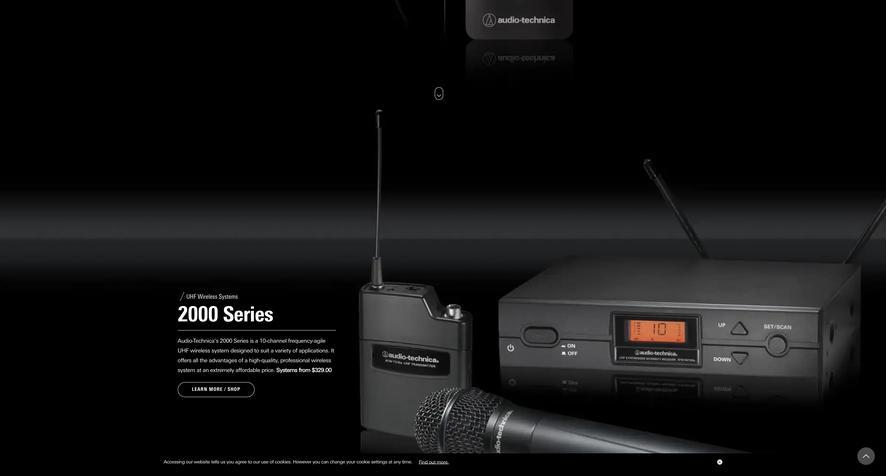 Task type: locate. For each thing, give the bounding box(es) containing it.
1 horizontal spatial to
[[254, 348, 259, 354]]

at left the any
[[388, 459, 392, 465]]

professional
[[280, 357, 310, 364]]

1 vertical spatial a
[[271, 348, 274, 354]]

2 vertical spatial a
[[245, 357, 248, 364]]

at left 'an'
[[197, 367, 201, 374]]

1 horizontal spatial you
[[312, 459, 320, 465]]

1 horizontal spatial wireless
[[311, 357, 331, 364]]

cookies.
[[275, 459, 292, 465]]

2 our from the left
[[253, 459, 260, 465]]

system
[[211, 348, 229, 354], [178, 367, 195, 374]]

1 horizontal spatial of
[[270, 459, 274, 465]]

1 vertical spatial system
[[178, 367, 195, 374]]

you
[[226, 459, 234, 465], [312, 459, 320, 465]]

system up advantages
[[211, 348, 229, 354]]

1 horizontal spatial at
[[388, 459, 392, 465]]

2 vertical spatial of
[[270, 459, 274, 465]]

1 vertical spatial to
[[248, 459, 252, 465]]

0 vertical spatial at
[[197, 367, 201, 374]]

a right suit
[[271, 348, 274, 354]]

of down designed
[[238, 357, 243, 364]]

1 horizontal spatial our
[[253, 459, 260, 465]]

a left high-
[[245, 357, 248, 364]]

however
[[293, 459, 311, 465]]

2 horizontal spatial a
[[271, 348, 274, 354]]

0 horizontal spatial to
[[248, 459, 252, 465]]

find
[[419, 459, 428, 465]]

change
[[330, 459, 345, 465]]

10-
[[260, 338, 267, 345]]

audio-
[[178, 338, 193, 345]]

to right agree
[[248, 459, 252, 465]]

at
[[197, 367, 201, 374], [388, 459, 392, 465]]

1 vertical spatial wireless
[[311, 357, 331, 364]]

a right is
[[255, 338, 258, 345]]

wireless up the
[[190, 348, 210, 354]]

find out more. link
[[414, 457, 454, 468]]

0 horizontal spatial you
[[226, 459, 234, 465]]

0 vertical spatial of
[[293, 348, 297, 354]]

an
[[203, 367, 209, 374]]

any
[[394, 459, 401, 465]]

from
[[299, 367, 310, 374]]

1 vertical spatial of
[[238, 357, 243, 364]]

uhf
[[178, 348, 189, 354]]

price.
[[262, 367, 275, 374]]

0 vertical spatial system
[[211, 348, 229, 354]]

0 horizontal spatial of
[[238, 357, 243, 364]]

system down offers
[[178, 367, 195, 374]]

website
[[194, 459, 210, 465]]

extremely
[[210, 367, 234, 374]]

to
[[254, 348, 259, 354], [248, 459, 252, 465]]

variety
[[275, 348, 291, 354]]

affordable
[[236, 367, 260, 374]]

our
[[186, 459, 193, 465], [253, 459, 260, 465]]

to inside audio-technica's 2000 series is a 10-channel frequency-agile uhf wireless system designed to suit a variety of applications. it offers all the advantages of a high-quality, professional wireless system at an extremely affordable price.
[[254, 348, 259, 354]]

cookie
[[357, 459, 370, 465]]

wireless up $329.00
[[311, 357, 331, 364]]

out
[[429, 459, 436, 465]]

all
[[193, 357, 198, 364]]

your
[[346, 459, 355, 465]]

0 horizontal spatial our
[[186, 459, 193, 465]]

a
[[255, 338, 258, 345], [271, 348, 274, 354], [245, 357, 248, 364]]

you left "can"
[[312, 459, 320, 465]]

channel
[[267, 338, 287, 345]]

learn more / shop button
[[178, 383, 255, 397]]

advantages
[[209, 357, 237, 364]]

of up the professional
[[293, 348, 297, 354]]

0 vertical spatial a
[[255, 338, 258, 345]]

$329.00
[[312, 367, 332, 374]]

0 vertical spatial to
[[254, 348, 259, 354]]

is
[[250, 338, 254, 345]]

settings
[[371, 459, 387, 465]]

of
[[293, 348, 297, 354], [238, 357, 243, 364], [270, 459, 274, 465]]

wireless
[[190, 348, 210, 354], [311, 357, 331, 364]]

1 horizontal spatial system
[[211, 348, 229, 354]]

learn more / shop
[[192, 387, 240, 393]]

our left use on the bottom of the page
[[253, 459, 260, 465]]

0 horizontal spatial wireless
[[190, 348, 210, 354]]

learn more / shop link
[[178, 383, 255, 397]]

of right use on the bottom of the page
[[270, 459, 274, 465]]

you right "us"
[[226, 459, 234, 465]]

agree
[[235, 459, 247, 465]]

1 horizontal spatial a
[[255, 338, 258, 345]]

our left website
[[186, 459, 193, 465]]

0 horizontal spatial at
[[197, 367, 201, 374]]

technica's
[[193, 338, 218, 345]]

accessing our website tells us you agree to our use of cookies. however you can change your cookie settings at any time.
[[164, 459, 414, 465]]

0 horizontal spatial system
[[178, 367, 195, 374]]

to left suit
[[254, 348, 259, 354]]



Task type: vqa. For each thing, say whether or not it's contained in the screenshot.
Systems
yes



Task type: describe. For each thing, give the bounding box(es) containing it.
agile
[[314, 338, 325, 345]]

arrow up image
[[863, 453, 869, 460]]

learn
[[192, 387, 207, 393]]

2 horizontal spatial of
[[293, 348, 297, 354]]

0 vertical spatial wireless
[[190, 348, 210, 354]]

series
[[234, 338, 248, 345]]

accessing
[[164, 459, 185, 465]]

high-
[[249, 357, 261, 364]]

3000 series in-ear monitor system image
[[0, 0, 886, 107]]

systems
[[276, 367, 297, 374]]

us
[[220, 459, 225, 465]]

audio-technica's 2000 series is a 10-channel frequency-agile uhf wireless system designed to suit a variety of applications. it offers all the advantages of a high-quality, professional wireless system at an extremely affordable price.
[[178, 338, 334, 374]]

2000
[[220, 338, 232, 345]]

the
[[200, 357, 207, 364]]

use
[[261, 459, 268, 465]]

shop
[[228, 387, 240, 393]]

offers
[[178, 357, 191, 364]]

2 you from the left
[[312, 459, 320, 465]]

systems from $329.00
[[276, 367, 332, 374]]

0 horizontal spatial a
[[245, 357, 248, 364]]

/
[[224, 387, 226, 393]]

suit
[[261, 348, 269, 354]]

more.
[[437, 459, 449, 465]]

quality,
[[261, 357, 279, 364]]

1 vertical spatial at
[[388, 459, 392, 465]]

designed
[[231, 348, 253, 354]]

applications.
[[299, 348, 330, 354]]

cross image
[[718, 461, 721, 464]]

1 you from the left
[[226, 459, 234, 465]]

it
[[331, 348, 334, 354]]

at inside audio-technica's 2000 series is a 10-channel frequency-agile uhf wireless system designed to suit a variety of applications. it offers all the advantages of a high-quality, professional wireless system at an extremely affordable price.
[[197, 367, 201, 374]]

more
[[209, 387, 223, 393]]

can
[[321, 459, 329, 465]]

1 our from the left
[[186, 459, 193, 465]]

time.
[[402, 459, 412, 465]]

tells
[[211, 459, 219, 465]]

find out more.
[[419, 459, 449, 465]]

frequency-
[[288, 338, 314, 345]]



